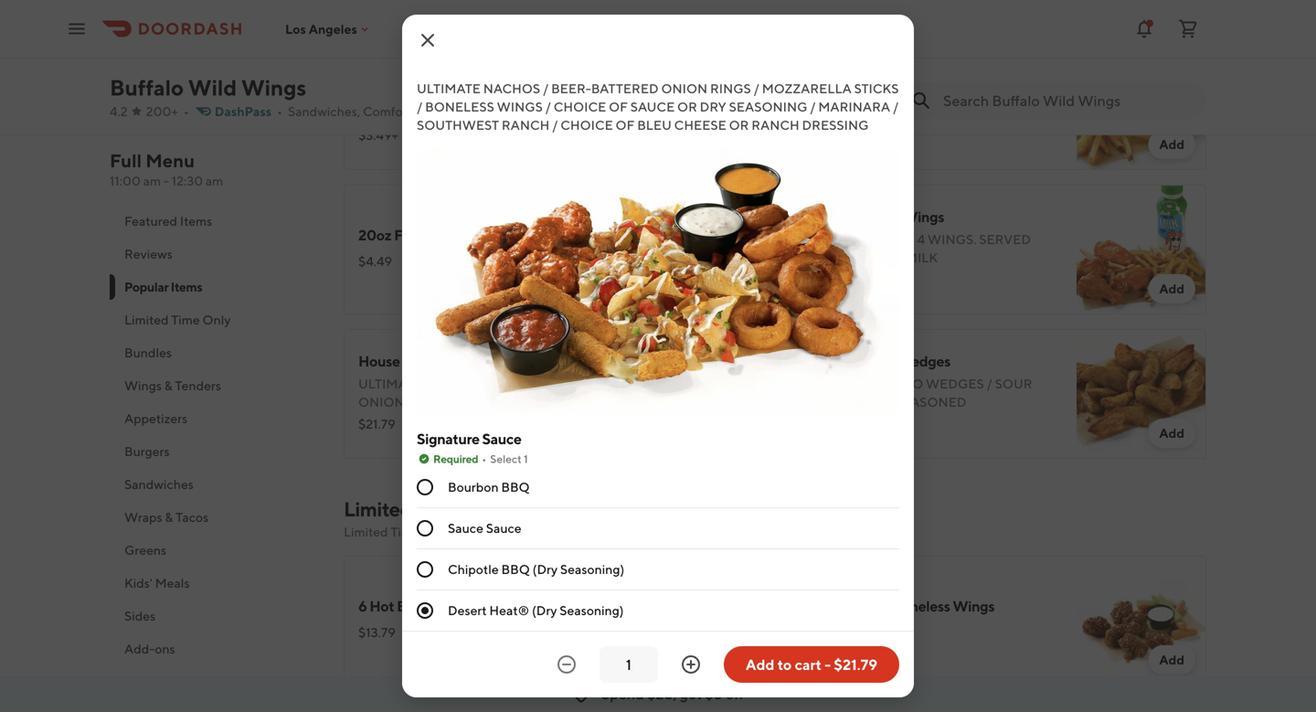 Task type: describe. For each thing, give the bounding box(es) containing it.
1 vertical spatial choice
[[561, 118, 613, 133]]

below.
[[461, 106, 499, 121]]

wedges
[[897, 353, 951, 370]]

/ left 0.2
[[417, 99, 423, 114]]

0 horizontal spatial or
[[678, 99, 698, 114]]

add button for 20oz fountain soda
[[710, 274, 757, 304]]

20oz
[[358, 226, 392, 244]]

selected
[[381, 106, 430, 121]]

$25,
[[648, 685, 677, 703]]

$9.49
[[797, 272, 831, 287]]

house sampler
[[358, 353, 456, 370]]

off
[[726, 685, 744, 703]]

add to cart - $21.79
[[746, 656, 878, 673]]

greens button
[[110, 534, 322, 567]]

regular french fries image
[[638, 0, 768, 26]]

wings & tenders button
[[110, 369, 322, 402]]

#3 most liked
[[797, 140, 879, 155]]

boneless
[[425, 99, 495, 114]]

sides button
[[110, 600, 322, 633]]

add inside dialog
[[746, 656, 775, 673]]

buffalo wild wings
[[110, 75, 306, 101]]

1 am from the left
[[143, 173, 161, 188]]

sour
[[995, 376, 1033, 391]]

mi
[[454, 104, 468, 119]]

tenders
[[175, 378, 221, 393]]

item
[[433, 106, 459, 121]]

kids' meals button
[[110, 567, 322, 600]]

ultimate
[[417, 81, 481, 96]]

signature sauce group
[[417, 429, 900, 712]]

wild
[[188, 75, 237, 101]]

4.2
[[110, 104, 128, 119]]

are
[[449, 87, 467, 102]]

0 horizontal spatial $21.79
[[358, 417, 396, 432]]

bbq for bourbon
[[501, 480, 530, 495]]

increase quantity by 1 image
[[680, 654, 702, 676]]

cheeseburger
[[885, 54, 978, 72]]

to
[[778, 656, 792, 673]]

add button for all-american cheeseburger
[[1149, 130, 1196, 159]]

regular potato wedges image
[[1077, 329, 1207, 459]]

popular
[[124, 279, 168, 294]]

spend $25, get $5 off
[[602, 685, 744, 703]]

items for featured items
[[180, 214, 212, 229]]

Chipotle BBQ (Dry Seasoning) radio
[[417, 561, 433, 578]]

bourbon bbq
[[448, 480, 530, 495]]

wings inside kids' traditional wings kid's portion of 4 wings. served with fries and milk $9.49
[[903, 208, 945, 225]]

1 vertical spatial of
[[616, 118, 635, 133]]

appetizers
[[124, 411, 188, 426]]

• down 'shown'
[[420, 104, 425, 119]]

Bourbon BBQ radio
[[417, 479, 433, 496]]

get
[[680, 685, 702, 703]]

los angeles button
[[285, 21, 372, 36]]

fountain
[[394, 226, 452, 244]]

90%
[[864, 118, 891, 134]]

- inside full menu 11:00 am - 12:30 am
[[164, 173, 169, 188]]

add-
[[124, 641, 155, 657]]

add-ons button
[[110, 633, 322, 666]]

$21.79 inside button
[[834, 656, 878, 673]]

$5
[[705, 685, 723, 703]]

battered
[[591, 81, 659, 96]]

6 for 6 sauce sauce boneless wings
[[797, 598, 806, 615]]

/ left beer- on the top of the page
[[543, 81, 549, 96]]

boneless for sauce
[[892, 598, 951, 615]]

full menu 11:00 am - 12:30 am
[[110, 150, 223, 188]]

bundles button
[[110, 337, 322, 369]]

sauce
[[631, 99, 675, 114]]

add for regular potato wedges
[[1160, 426, 1185, 441]]

traditional
[[831, 208, 900, 225]]

meals
[[155, 576, 190, 591]]

house sampler image
[[638, 329, 768, 459]]

bundles
[[124, 345, 172, 360]]

time for limited time only limited time only
[[416, 497, 460, 521]]

comfort
[[363, 104, 412, 119]]

bottled
[[358, 64, 408, 81]]

american
[[821, 54, 883, 72]]

• for $16.79 •
[[839, 118, 844, 134]]

house
[[358, 353, 400, 370]]

with
[[797, 250, 832, 265]]

sauce for signature sauce
[[482, 430, 522, 448]]

2 vertical spatial only
[[422, 524, 450, 540]]

rings
[[710, 81, 751, 96]]

sauce for 6 sauce sauce boneless wings
[[809, 598, 848, 615]]

wings & tenders
[[124, 378, 221, 393]]

seasoning) for chipotle bbq (dry seasoning)
[[560, 562, 625, 577]]

wraps & tacos
[[124, 510, 209, 525]]

1 horizontal spatial or
[[729, 118, 749, 133]]

burgers
[[124, 444, 170, 459]]

represent
[[561, 87, 617, 102]]

add button for 6 hot bbq boneless wings
[[710, 646, 757, 675]]

limited time only limited time only
[[344, 497, 506, 540]]

limited time only button
[[110, 304, 322, 337]]

potato
[[851, 353, 894, 370]]

burgers button
[[110, 435, 322, 468]]

• select 1
[[482, 453, 528, 465]]

add button for bottled soda
[[710, 130, 757, 159]]

dialog containing signature sauce
[[402, 6, 914, 712]]

6 sauce sauce boneless wings image
[[1077, 556, 1207, 686]]

desserts
[[124, 674, 174, 689]]

2 am from the left
[[206, 173, 223, 188]]

full
[[110, 150, 142, 171]]

only for limited time only limited time only
[[463, 497, 506, 521]]

2 vertical spatial time
[[391, 524, 419, 540]]

/ up 90% (10)
[[893, 99, 899, 114]]

add for all-american cheeseburger
[[1160, 137, 1185, 152]]

bourbon
[[448, 480, 499, 495]]

90% (10)
[[864, 118, 916, 134]]

mozzarella
[[762, 81, 852, 96]]

cut
[[842, 376, 869, 391]]

Item Search search field
[[944, 91, 1192, 111]]

milk
[[906, 250, 938, 265]]

signature sauce
[[417, 430, 522, 448]]

(dry for bbq
[[533, 562, 558, 577]]

• inside the signature sauce group
[[482, 453, 487, 465]]

boneless for bbq
[[431, 598, 489, 615]]

- inside button
[[825, 656, 831, 673]]

desert heat® (dry seasoning)
[[448, 603, 624, 618]]

0 vertical spatial of
[[609, 99, 628, 114]]

notification bell image
[[1134, 18, 1156, 40]]

only for limited time only
[[203, 312, 231, 327]]

/ inside regular potato wedges thick-cut potato wedges / sour cream-chive seasoned
[[987, 376, 993, 391]]

open menu image
[[66, 18, 88, 40]]

sauce sauce
[[448, 521, 522, 536]]

cream-
[[797, 395, 851, 410]]

sandwiches, comfort • 0.2 mi
[[288, 104, 468, 119]]

chipotle bbq (dry seasoning)
[[448, 562, 625, 577]]

wraps & tacos button
[[110, 501, 322, 534]]

wraps
[[124, 510, 162, 525]]

12:30
[[172, 173, 203, 188]]

of inside kids' traditional wings kid's portion of 4 wings. served with fries and milk $9.49
[[896, 232, 915, 247]]



Task type: vqa. For each thing, say whether or not it's contained in the screenshot.
the bottom $21.79
yes



Task type: locate. For each thing, give the bounding box(es) containing it.
soda inside bottled soda calories shown are per serving and represent the selected item below. $3.49+
[[410, 64, 443, 81]]

sampler
[[403, 353, 456, 370]]

wings
[[241, 75, 306, 101], [903, 208, 945, 225], [124, 378, 162, 393], [492, 598, 534, 615], [953, 598, 995, 615]]

dashpass •
[[215, 104, 283, 119]]

bottled soda image
[[638, 40, 768, 170]]

dialog
[[402, 6, 914, 712]]

and
[[536, 87, 558, 102]]

dashpass
[[215, 104, 272, 119]]

1 vertical spatial only
[[463, 497, 506, 521]]

1 horizontal spatial boneless
[[892, 598, 951, 615]]

add button for 6 sauce sauce boneless wings
[[1149, 646, 1196, 675]]

$13.79
[[358, 625, 396, 640], [797, 625, 835, 640]]

$13.79 up add to cart - $21.79 button
[[797, 625, 835, 640]]

of
[[609, 99, 628, 114], [616, 118, 635, 133], [896, 232, 915, 247]]

seasoning)
[[560, 562, 625, 577], [560, 603, 624, 618]]

items up limited time only
[[171, 279, 202, 294]]

1 $13.79 from the left
[[358, 625, 396, 640]]

2 vertical spatial bbq
[[397, 598, 429, 615]]

add to cart - $21.79 button
[[724, 646, 900, 683]]

beer-
[[551, 81, 591, 96]]

am right 12:30
[[206, 173, 223, 188]]

0 items, open order cart image
[[1178, 18, 1200, 40]]

bbq for chipotle
[[502, 562, 530, 577]]

appetizers button
[[110, 402, 322, 435]]

limited for limited time only
[[124, 312, 169, 327]]

-
[[164, 173, 169, 188], [825, 656, 831, 673]]

soda up 'shown'
[[410, 64, 443, 81]]

sandwiches
[[124, 477, 194, 492]]

1 seasoning) from the top
[[560, 562, 625, 577]]

Sauce Sauce radio
[[417, 520, 433, 537]]

2 (dry from the top
[[532, 603, 557, 618]]

desserts button
[[110, 666, 322, 699]]

2 vertical spatial of
[[896, 232, 915, 247]]

(dry up desert heat® (dry seasoning)
[[533, 562, 558, 577]]

kids' meals
[[124, 576, 190, 591]]

2 6 from the left
[[797, 598, 806, 615]]

ranch down wings at the left top of the page
[[502, 118, 550, 133]]

sides
[[124, 609, 156, 624]]

1 horizontal spatial soda
[[455, 226, 487, 244]]

ons
[[155, 641, 175, 657]]

/ down 'mozzarella'
[[810, 99, 816, 114]]

add for 20oz fountain soda
[[721, 281, 746, 296]]

2 boneless from the left
[[892, 598, 951, 615]]

bbq up 'heat®'
[[502, 562, 530, 577]]

kids' up sides
[[124, 576, 153, 591]]

1 vertical spatial &
[[165, 510, 173, 525]]

only up bundles button
[[203, 312, 231, 327]]

200+
[[146, 104, 178, 119]]

fries
[[835, 250, 872, 265]]

only down bourbon bbq
[[463, 497, 506, 521]]

(dry for heat®
[[532, 603, 557, 618]]

marinara
[[819, 99, 891, 114]]

0 horizontal spatial $13.79
[[358, 625, 396, 640]]

desert
[[448, 603, 487, 618]]

0 vertical spatial seasoning)
[[560, 562, 625, 577]]

0.2
[[432, 104, 452, 119]]

0 horizontal spatial kids'
[[124, 576, 153, 591]]

1 horizontal spatial $21.79
[[834, 656, 878, 673]]

0 vertical spatial &
[[164, 378, 173, 393]]

seasoned
[[895, 395, 967, 410]]

kids' inside kids' traditional wings kid's portion of 4 wings. served with fries and milk $9.49
[[797, 208, 829, 225]]

$13.79 for hot
[[358, 625, 396, 640]]

0 horizontal spatial boneless
[[431, 598, 489, 615]]

1 vertical spatial soda
[[455, 226, 487, 244]]

Current quantity is 1 number field
[[611, 655, 647, 675]]

/ right wings at the left top of the page
[[546, 99, 551, 114]]

2 seasoning) from the top
[[560, 603, 624, 618]]

1 vertical spatial time
[[416, 497, 460, 521]]

am right '11:00'
[[143, 173, 161, 188]]

chive
[[851, 395, 892, 410]]

of left bleu
[[616, 118, 635, 133]]

• for 200+ •
[[184, 104, 189, 119]]

6 up cart
[[797, 598, 806, 615]]

time down popular items
[[171, 312, 200, 327]]

1 horizontal spatial am
[[206, 173, 223, 188]]

close house sampler image
[[417, 29, 439, 51]]

of down "battered"
[[609, 99, 628, 114]]

& left tenders
[[164, 378, 173, 393]]

1 horizontal spatial $13.79
[[797, 625, 835, 640]]

0 vertical spatial kids'
[[797, 208, 829, 225]]

1 vertical spatial limited
[[344, 497, 412, 521]]

add
[[721, 137, 746, 152], [1160, 137, 1185, 152], [721, 281, 746, 296], [1160, 281, 1185, 296], [1160, 426, 1185, 441], [721, 652, 746, 668], [1160, 652, 1185, 668], [746, 656, 775, 673]]

1 horizontal spatial kids'
[[797, 208, 829, 225]]

1 boneless from the left
[[431, 598, 489, 615]]

- down menu
[[164, 173, 169, 188]]

sauce
[[482, 430, 522, 448], [448, 521, 484, 536], [486, 521, 522, 536], [809, 598, 848, 615], [850, 598, 890, 615]]

1 vertical spatial bbq
[[502, 562, 530, 577]]

& for wings
[[164, 378, 173, 393]]

all-american cheeseburger image
[[1077, 40, 1207, 170]]

1 vertical spatial items
[[171, 279, 202, 294]]

of left 4
[[896, 232, 915, 247]]

or down onion
[[678, 99, 698, 114]]

boneless
[[431, 598, 489, 615], [892, 598, 951, 615]]

0 vertical spatial or
[[678, 99, 698, 114]]

0 vertical spatial only
[[203, 312, 231, 327]]

$16.79
[[797, 118, 835, 134]]

items for popular items
[[171, 279, 202, 294]]

choice down beer- on the top of the page
[[554, 99, 607, 114]]

kids' for meals
[[124, 576, 153, 591]]

popular items
[[124, 279, 202, 294]]

/ up 'seasoning'
[[754, 81, 760, 96]]

regular potato wedges thick-cut potato wedges / sour cream-chive seasoned
[[797, 353, 1033, 410]]

1 vertical spatial -
[[825, 656, 831, 673]]

/ left sour
[[987, 376, 993, 391]]

$21.79 right cart
[[834, 656, 878, 673]]

6 hot bbq boneless wings image
[[638, 556, 768, 686]]

only inside button
[[203, 312, 231, 327]]

time
[[171, 312, 200, 327], [416, 497, 460, 521], [391, 524, 419, 540]]

1 horizontal spatial only
[[422, 524, 450, 540]]

seasoning) for desert heat® (dry seasoning)
[[560, 603, 624, 618]]

limited inside button
[[124, 312, 169, 327]]

0 horizontal spatial only
[[203, 312, 231, 327]]

1 horizontal spatial ranch
[[752, 118, 800, 133]]

(10)
[[894, 118, 916, 134]]

$13.79 for sauce
[[797, 625, 835, 640]]

6 sauce sauce traditional wings image
[[638, 700, 768, 712]]

•
[[184, 104, 189, 119], [277, 104, 283, 119], [420, 104, 425, 119], [839, 118, 844, 134], [482, 453, 487, 465]]

0 vertical spatial $21.79
[[358, 417, 396, 432]]

featured
[[124, 214, 177, 229]]

hot
[[370, 598, 394, 615]]

kids' traditional wings kid's portion of 4 wings. served with fries and milk $9.49
[[797, 208, 1032, 287]]

(dry right 'heat®'
[[532, 603, 557, 618]]

0 vertical spatial -
[[164, 173, 169, 188]]

decrease quantity by 1 image
[[556, 654, 578, 676]]

items
[[180, 214, 212, 229], [171, 279, 202, 294]]

buffalo
[[110, 75, 184, 101]]

6 for 6 hot bbq boneless wings
[[358, 598, 367, 615]]

served
[[980, 232, 1032, 247]]

• for dashpass •
[[277, 104, 283, 119]]

- right cart
[[825, 656, 831, 673]]

or down 'seasoning'
[[729, 118, 749, 133]]

reviews button
[[110, 238, 322, 271]]

& for wraps
[[165, 510, 173, 525]]

1 vertical spatial kids'
[[124, 576, 153, 591]]

only up the chipotle bbq (dry seasoning) option
[[422, 524, 450, 540]]

reviews
[[124, 246, 173, 262]]

1
[[524, 453, 528, 465]]

choice down represent
[[561, 118, 613, 133]]

only
[[203, 312, 231, 327], [463, 497, 506, 521], [422, 524, 450, 540]]

time inside the limited time only button
[[171, 312, 200, 327]]

6
[[358, 598, 367, 615], [797, 598, 806, 615]]

seasoning
[[729, 99, 808, 114]]

• left select
[[482, 453, 487, 465]]

1 horizontal spatial -
[[825, 656, 831, 673]]

1 vertical spatial seasoning)
[[560, 603, 624, 618]]

0 vertical spatial limited
[[124, 312, 169, 327]]

or
[[678, 99, 698, 114], [729, 118, 749, 133]]

angeles
[[309, 21, 357, 36]]

$13.79 down hot
[[358, 625, 396, 640]]

1 vertical spatial or
[[729, 118, 749, 133]]

0 horizontal spatial am
[[143, 173, 161, 188]]

add for kids' traditional wings
[[1160, 281, 1185, 296]]

serving
[[492, 87, 534, 102]]

2 ranch from the left
[[752, 118, 800, 133]]

greens
[[124, 543, 167, 558]]

time for limited time only
[[171, 312, 200, 327]]

1 vertical spatial $21.79
[[834, 656, 878, 673]]

(dry
[[533, 562, 558, 577], [532, 603, 557, 618]]

0 horizontal spatial soda
[[410, 64, 443, 81]]

0 vertical spatial bbq
[[501, 480, 530, 495]]

spend
[[602, 685, 645, 703]]

sauce for sauce sauce
[[486, 521, 522, 536]]

ranch down 'seasoning'
[[752, 118, 800, 133]]

Desert Heat® (Dry Seasoning) radio
[[417, 603, 433, 619]]

limited for limited time only limited time only
[[344, 497, 412, 521]]

1 ranch from the left
[[502, 118, 550, 133]]

all-american cheeseburger
[[797, 54, 978, 72]]

sandwiches,
[[288, 104, 360, 119]]

am
[[143, 173, 161, 188], [206, 173, 223, 188]]

kids' up kid's
[[797, 208, 829, 225]]

time down bourbon bbq option
[[416, 497, 460, 521]]

kids' traditional wings image
[[1077, 185, 1207, 315]]

add button for kids' traditional wings
[[1149, 274, 1196, 304]]

/ down "and"
[[552, 118, 558, 133]]

0 vertical spatial soda
[[410, 64, 443, 81]]

seasoning) up the decrease quantity by 1 image
[[560, 603, 624, 618]]

add button for regular potato wedges
[[1149, 419, 1196, 448]]

0 horizontal spatial -
[[164, 173, 169, 188]]

all-
[[797, 54, 821, 72]]

los angeles
[[285, 21, 357, 36]]

portion
[[833, 232, 894, 247]]

$21.79 down the house
[[358, 417, 396, 432]]

wings inside wings & tenders button
[[124, 378, 162, 393]]

onion
[[662, 81, 708, 96]]

$4.49
[[358, 254, 392, 269]]

• right 200+
[[184, 104, 189, 119]]

0 vertical spatial time
[[171, 312, 200, 327]]

items inside button
[[180, 214, 212, 229]]

2 vertical spatial limited
[[344, 524, 388, 540]]

kids' for traditional
[[797, 208, 829, 225]]

wedges
[[926, 376, 985, 391]]

& left "tacos"
[[165, 510, 173, 525]]

bleu
[[638, 118, 672, 133]]

0 horizontal spatial 6
[[358, 598, 367, 615]]

11:00
[[110, 173, 141, 188]]

2 horizontal spatial only
[[463, 497, 506, 521]]

• right dashpass
[[277, 104, 283, 119]]

items up reviews button
[[180, 214, 212, 229]]

1 6 from the left
[[358, 598, 367, 615]]

time up the chipotle bbq (dry seasoning) option
[[391, 524, 419, 540]]

$16.79 •
[[797, 118, 844, 134]]

20oz fountain soda image
[[638, 185, 768, 315]]

ranch
[[502, 118, 550, 133], [752, 118, 800, 133]]

chipotle
[[448, 562, 499, 577]]

bbq right hot
[[397, 598, 429, 615]]

mozzarella sticks image
[[1077, 0, 1207, 26]]

required
[[433, 453, 478, 465]]

1 vertical spatial (dry
[[532, 603, 557, 618]]

most
[[816, 140, 845, 155]]

wings.
[[928, 232, 977, 247]]

1 horizontal spatial 6
[[797, 598, 806, 615]]

6 left hot
[[358, 598, 367, 615]]

featured items
[[124, 214, 212, 229]]

soda right fountain
[[455, 226, 487, 244]]

2 $13.79 from the left
[[797, 625, 835, 640]]

los
[[285, 21, 306, 36]]

soda
[[410, 64, 443, 81], [455, 226, 487, 244]]

sandwiches button
[[110, 468, 322, 501]]

add for 6 hot bbq boneless wings
[[721, 652, 746, 668]]

cart
[[795, 656, 822, 673]]

kids' inside button
[[124, 576, 153, 591]]

seasoning) up desert heat® (dry seasoning)
[[560, 562, 625, 577]]

the
[[358, 106, 378, 121]]

1 (dry from the top
[[533, 562, 558, 577]]

add for bottled soda
[[721, 137, 746, 152]]

#3
[[797, 140, 814, 155]]

0 vertical spatial items
[[180, 214, 212, 229]]

6 hot bbq boneless wings
[[358, 598, 534, 615]]

0 vertical spatial choice
[[554, 99, 607, 114]]

$3.49+
[[358, 128, 399, 143]]

bbq down select
[[501, 480, 530, 495]]

0 vertical spatial (dry
[[533, 562, 558, 577]]

200+ •
[[146, 104, 189, 119]]

0 horizontal spatial ranch
[[502, 118, 550, 133]]

• up #3 most liked
[[839, 118, 844, 134]]

add for 6 sauce sauce boneless wings
[[1160, 652, 1185, 668]]



